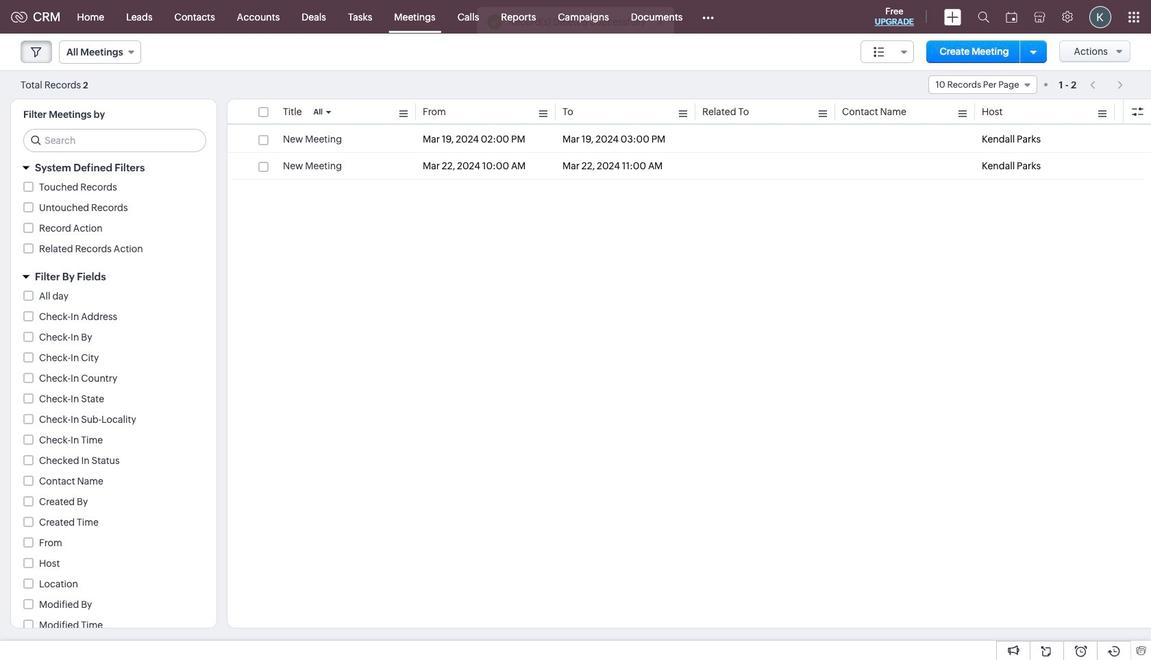 Task type: locate. For each thing, give the bounding box(es) containing it.
Other Modules field
[[694, 6, 724, 28]]

search image
[[978, 11, 990, 23]]

none field size
[[861, 40, 914, 63]]

create menu element
[[937, 0, 970, 33]]

navigation
[[1084, 75, 1131, 95]]

row group
[[228, 126, 1152, 180]]

None field
[[59, 40, 141, 64], [861, 40, 914, 63], [929, 75, 1038, 94], [59, 40, 141, 64], [929, 75, 1038, 94]]

profile image
[[1090, 6, 1112, 28]]

calendar image
[[1006, 11, 1018, 22]]

search element
[[970, 0, 998, 34]]

create menu image
[[945, 9, 962, 25]]



Task type: vqa. For each thing, say whether or not it's contained in the screenshot.
Create Menu image
yes



Task type: describe. For each thing, give the bounding box(es) containing it.
Search text field
[[24, 130, 206, 152]]

profile element
[[1082, 0, 1120, 33]]

logo image
[[11, 11, 27, 22]]

size image
[[874, 46, 885, 58]]



